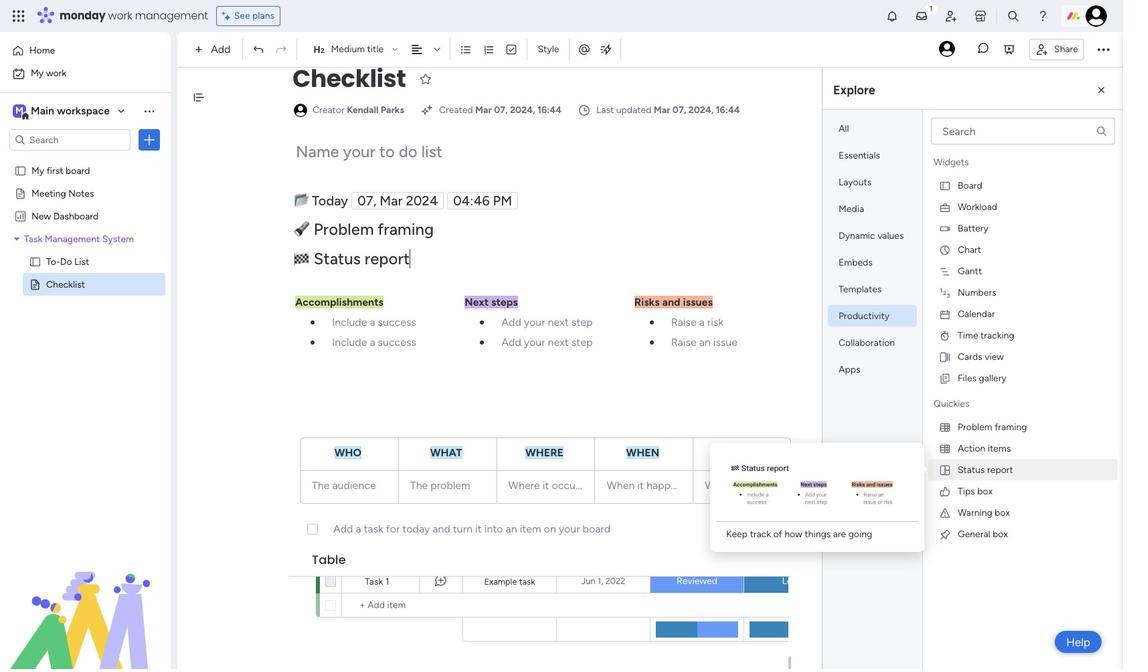 Task type: locate. For each thing, give the bounding box(es) containing it.
option
[[0, 158, 171, 161]]

1 image
[[311, 321, 315, 325], [311, 341, 315, 345], [480, 341, 484, 345], [650, 341, 654, 345]]

1 horizontal spatial task
[[365, 577, 383, 588]]

07, right updated
[[673, 104, 687, 116]]

embeds
[[839, 257, 873, 269]]

notifications image
[[886, 9, 899, 23]]

0 horizontal spatial checklist
[[46, 279, 85, 290]]

are
[[834, 529, 847, 541]]

do
[[60, 256, 72, 267]]

1 vertical spatial work
[[46, 68, 66, 79]]

monday marketplace image
[[974, 9, 988, 23]]

07, for 2024
[[358, 193, 377, 209]]

0 horizontal spatial 07,
[[358, 193, 377, 209]]

1 horizontal spatial framing
[[995, 422, 1028, 433]]

home option
[[8, 40, 163, 62]]

my down home
[[31, 68, 44, 79]]

1 image down next
[[480, 321, 484, 325]]

1 vertical spatial status
[[958, 464, 986, 476]]

status inside list item
[[958, 464, 986, 476]]

chart list item
[[929, 239, 1118, 261]]

dynamic values list item
[[828, 225, 918, 246]]

report
[[365, 249, 410, 269], [988, 464, 1014, 476]]

dynamic
[[839, 230, 876, 242]]

1 horizontal spatial 16:44
[[716, 104, 740, 116]]

1 image
[[926, 1, 938, 16], [480, 321, 484, 325], [650, 321, 654, 325]]

1 image for accomplishments
[[311, 341, 315, 345]]

task
[[520, 577, 536, 587]]

1 horizontal spatial 07,
[[494, 104, 508, 116]]

task right 'caret down' image
[[24, 233, 42, 244]]

0 vertical spatial task
[[24, 233, 42, 244]]

warning
[[958, 507, 993, 519]]

1 vertical spatial framing
[[995, 422, 1028, 433]]

mar right created
[[476, 104, 492, 116]]

0 vertical spatial my
[[31, 68, 44, 79]]

0 horizontal spatial 1 image
[[480, 321, 484, 325]]

values
[[878, 230, 904, 242]]

📂 today 07, mar 2024
[[294, 193, 438, 209]]

07, up the 🔦 problem framing
[[358, 193, 377, 209]]

0 vertical spatial work
[[108, 8, 132, 23]]

2024,
[[510, 104, 536, 116], [689, 104, 714, 116]]

1 image for risks and issues
[[650, 321, 654, 325]]

0 horizontal spatial task
[[24, 233, 42, 244]]

public board image
[[14, 164, 27, 177], [29, 255, 42, 268], [29, 278, 42, 291]]

0 vertical spatial status
[[314, 249, 361, 269]]

public board image for to-
[[29, 255, 42, 268]]

next steps
[[465, 296, 518, 309]]

0 horizontal spatial work
[[46, 68, 66, 79]]

box
[[978, 486, 993, 497], [995, 507, 1011, 519], [993, 529, 1009, 540]]

1,
[[598, 577, 604, 587]]

task left the 1
[[365, 577, 383, 588]]

status right '🏁'
[[314, 249, 361, 269]]

1 vertical spatial public board image
[[29, 255, 42, 268]]

and
[[663, 296, 681, 309]]

07,
[[494, 104, 508, 116], [673, 104, 687, 116], [358, 193, 377, 209]]

1 horizontal spatial 2024,
[[689, 104, 714, 116]]

report down items
[[988, 464, 1014, 476]]

add
[[211, 43, 231, 56]]

mar
[[476, 104, 492, 116], [654, 104, 671, 116], [380, 193, 403, 209]]

warning box list item
[[929, 502, 1118, 524]]

🏁
[[294, 249, 310, 269]]

2022
[[606, 577, 626, 587]]

cards view list item
[[929, 346, 1118, 368]]

low
[[783, 576, 800, 587]]

0 horizontal spatial 16:44
[[538, 104, 562, 116]]

checklist down medium
[[293, 62, 406, 96]]

who
[[335, 447, 362, 459]]

1 horizontal spatial 1 image
[[650, 321, 654, 325]]

to-do list
[[46, 256, 89, 267]]

1 horizontal spatial problem
[[958, 422, 993, 433]]

box right the warning
[[995, 507, 1011, 519]]

Checklist field
[[289, 62, 409, 96]]

options image
[[143, 133, 156, 147]]

my inside list box
[[31, 165, 44, 176]]

my for my first board
[[31, 165, 44, 176]]

collaboration list item
[[828, 332, 918, 354]]

my
[[31, 68, 44, 79], [31, 165, 44, 176]]

kendall
[[347, 104, 379, 116]]

1 vertical spatial report
[[988, 464, 1014, 476]]

box inside tips box list item
[[978, 486, 993, 497]]

items
[[988, 443, 1012, 454]]

1 horizontal spatial checklist
[[293, 62, 406, 96]]

view
[[985, 351, 1005, 363]]

numbers list item
[[929, 282, 1118, 303]]

first
[[47, 165, 63, 176]]

home link
[[8, 40, 163, 62]]

problem up action
[[958, 422, 993, 433]]

1 vertical spatial task
[[365, 577, 383, 588]]

0 vertical spatial report
[[365, 249, 410, 269]]

layouts
[[839, 177, 872, 188]]

box inside warning box list item
[[995, 507, 1011, 519]]

report down the 🔦 problem framing
[[365, 249, 410, 269]]

checklist down do
[[46, 279, 85, 290]]

1 horizontal spatial status
[[958, 464, 986, 476]]

cards
[[958, 351, 983, 363]]

search image
[[1096, 125, 1108, 137]]

work right monday
[[108, 8, 132, 23]]

numbered list image
[[483, 44, 495, 56]]

management
[[135, 8, 208, 23]]

0 horizontal spatial status
[[314, 249, 361, 269]]

board activity image
[[940, 41, 956, 57]]

0 vertical spatial box
[[978, 486, 993, 497]]

battery list item
[[929, 218, 1118, 239]]

None search field
[[932, 118, 1116, 145]]

track
[[750, 529, 771, 541]]

general
[[958, 529, 991, 540]]

list box
[[0, 156, 171, 477]]

my left first
[[31, 165, 44, 176]]

box inside general box list item
[[993, 529, 1009, 540]]

07, right created
[[494, 104, 508, 116]]

keep
[[727, 529, 748, 541]]

workload list item
[[929, 196, 1118, 218]]

plans
[[253, 10, 275, 21]]

last
[[597, 104, 614, 116]]

created mar 07, 2024, 16:44
[[439, 104, 562, 116]]

1 vertical spatial problem
[[958, 422, 993, 433]]

0 vertical spatial checklist
[[293, 62, 406, 96]]

widgets
[[934, 157, 969, 168]]

status down action
[[958, 464, 986, 476]]

steps
[[492, 296, 518, 309]]

1 image down 'risks' at the top right
[[650, 321, 654, 325]]

work inside option
[[46, 68, 66, 79]]

workspace selection element
[[13, 103, 112, 121]]

1 horizontal spatial report
[[988, 464, 1014, 476]]

04:46
[[454, 193, 490, 209]]

box right tips
[[978, 486, 993, 497]]

my work link
[[8, 63, 163, 84]]

essentials
[[839, 150, 881, 161]]

new
[[31, 210, 51, 222]]

media list item
[[828, 198, 918, 220]]

see plans button
[[216, 6, 281, 26]]

time
[[958, 330, 979, 341]]

box right the general
[[993, 529, 1009, 540]]

board
[[958, 180, 983, 191]]

workload
[[958, 201, 998, 213]]

table
[[312, 552, 346, 569]]

problem
[[314, 220, 374, 239], [958, 422, 993, 433]]

1 vertical spatial my
[[31, 165, 44, 176]]

2 vertical spatial box
[[993, 529, 1009, 540]]

1 horizontal spatial work
[[108, 8, 132, 23]]

report inside list item
[[988, 464, 1014, 476]]

files gallery list item
[[929, 368, 1118, 389]]

warning box
[[958, 507, 1011, 519]]

what
[[431, 447, 462, 459]]

1 16:44 from the left
[[538, 104, 562, 116]]

my inside option
[[31, 68, 44, 79]]

mar right updated
[[654, 104, 671, 116]]

dynamic values
[[839, 230, 904, 242]]

help button
[[1056, 632, 1102, 654]]

kendall parks image
[[1086, 5, 1108, 27]]

notes
[[68, 188, 94, 199]]

all
[[839, 123, 850, 135]]

07, for 16:44
[[494, 104, 508, 116]]

framing
[[378, 220, 434, 239], [995, 422, 1028, 433]]

1 vertical spatial box
[[995, 507, 1011, 519]]

example
[[484, 577, 517, 587]]

quickies
[[934, 398, 970, 410]]

work down home
[[46, 68, 66, 79]]

04:46 pm
[[454, 193, 513, 209]]

0 horizontal spatial 2024,
[[510, 104, 536, 116]]

my work
[[31, 68, 66, 79]]

task management system
[[24, 233, 134, 244]]

layouts list item
[[828, 171, 918, 193]]

framing down 2024 at the top of page
[[378, 220, 434, 239]]

medium
[[331, 44, 365, 55]]

home
[[29, 45, 55, 56]]

all list item
[[828, 118, 918, 139]]

tips
[[958, 486, 976, 497]]

risks and issues
[[635, 296, 713, 309]]

1 vertical spatial checklist
[[46, 279, 85, 290]]

tips box list item
[[929, 481, 1118, 502]]

reviewed
[[677, 576, 718, 587]]

framing up items
[[995, 422, 1028, 433]]

my first board
[[31, 165, 90, 176]]

calendar list item
[[929, 303, 1118, 325]]

files
[[958, 373, 977, 384]]

undo ⌘+z image
[[253, 44, 265, 56]]

0 vertical spatial framing
[[378, 220, 434, 239]]

box for warning box
[[995, 507, 1011, 519]]

0 vertical spatial public board image
[[14, 164, 27, 177]]

list box containing my first board
[[0, 156, 171, 477]]

task
[[24, 233, 42, 244], [365, 577, 383, 588]]

mar left 2024 at the top of page
[[380, 193, 403, 209]]

1 image left the invite members icon
[[926, 1, 938, 16]]

button padding image
[[1096, 84, 1109, 97]]

0 horizontal spatial problem
[[314, 220, 374, 239]]

going
[[849, 529, 873, 541]]

public board image
[[14, 187, 27, 200]]

problem up '🏁 status report'
[[314, 220, 374, 239]]

meeting
[[31, 188, 66, 199]]

public dashboard image
[[14, 210, 27, 222]]

problem framing list item
[[929, 417, 1118, 438]]



Task type: describe. For each thing, give the bounding box(es) containing it.
dynamic values image
[[600, 43, 613, 56]]

embeds list item
[[828, 252, 918, 273]]

task for task management system
[[24, 233, 42, 244]]

jun 1, 2022
[[582, 577, 626, 587]]

dashboard
[[53, 210, 99, 222]]

1 image for next steps
[[480, 341, 484, 345]]

style button
[[532, 38, 566, 61]]

numbers
[[958, 287, 997, 298]]

Search search field
[[932, 118, 1116, 145]]

action
[[958, 443, 986, 454]]

m
[[15, 105, 23, 117]]

🏁 status report
[[294, 249, 410, 269]]

0 vertical spatial problem
[[314, 220, 374, 239]]

🔦
[[294, 220, 310, 239]]

framing inside list item
[[995, 422, 1028, 433]]

productivity list item
[[828, 305, 918, 327]]

📂
[[294, 193, 309, 209]]

2 16:44 from the left
[[716, 104, 740, 116]]

0 horizontal spatial framing
[[378, 220, 434, 239]]

style
[[538, 44, 560, 55]]

task for task 1
[[365, 577, 383, 588]]

gantt
[[958, 266, 983, 277]]

apps
[[839, 364, 861, 376]]

apps list item
[[828, 359, 918, 380]]

collaboration
[[839, 338, 896, 349]]

calendar
[[958, 308, 996, 320]]

title
[[367, 44, 384, 55]]

when
[[627, 447, 660, 459]]

1 image for risks and issues
[[650, 341, 654, 345]]

monday work management
[[60, 8, 208, 23]]

time tracking list item
[[929, 325, 1118, 346]]

things
[[805, 529, 831, 541]]

caret down image
[[14, 234, 19, 243]]

jun
[[582, 577, 596, 587]]

more dots image
[[766, 556, 776, 566]]

my work option
[[8, 63, 163, 84]]

new dashboard
[[31, 210, 99, 222]]

Table field
[[309, 552, 350, 569]]

management
[[45, 233, 100, 244]]

gantt list item
[[929, 261, 1118, 282]]

general box list item
[[929, 524, 1118, 545]]

how
[[785, 529, 803, 541]]

essentials list item
[[828, 145, 918, 166]]

work for my
[[46, 68, 66, 79]]

list
[[74, 256, 89, 267]]

box for tips box
[[978, 486, 993, 497]]

1
[[386, 577, 389, 588]]

2 2024, from the left
[[689, 104, 714, 116]]

invite members image
[[945, 9, 958, 23]]

of
[[774, 529, 783, 541]]

created
[[439, 104, 473, 116]]

0 horizontal spatial mar
[[380, 193, 403, 209]]

🔦 problem framing
[[294, 220, 434, 239]]

board list item
[[929, 175, 1118, 196]]

workspace options image
[[143, 104, 156, 118]]

last updated mar 07, 2024, 16:44
[[597, 104, 740, 116]]

checklist image
[[506, 44, 518, 56]]

see
[[234, 10, 250, 21]]

templates list item
[[828, 279, 918, 300]]

task 1
[[365, 577, 389, 588]]

time tracking
[[958, 330, 1015, 341]]

cards view
[[958, 351, 1005, 363]]

pm
[[493, 193, 513, 209]]

work for monday
[[108, 8, 132, 23]]

tips box
[[958, 486, 993, 497]]

search everything image
[[1007, 9, 1021, 23]]

1 horizontal spatial mar
[[476, 104, 492, 116]]

box for general box
[[993, 529, 1009, 540]]

action items list item
[[929, 438, 1118, 459]]

2 vertical spatial public board image
[[29, 278, 42, 291]]

issues
[[683, 296, 713, 309]]

share
[[1055, 43, 1079, 55]]

action items
[[958, 443, 1012, 454]]

gallery
[[979, 373, 1007, 384]]

update feed image
[[915, 9, 929, 23]]

0 horizontal spatial report
[[365, 249, 410, 269]]

creator kendall parks
[[313, 104, 404, 116]]

public board image for my
[[14, 164, 27, 177]]

board
[[66, 165, 90, 176]]

risks
[[635, 296, 660, 309]]

1 2024, from the left
[[510, 104, 536, 116]]

explore
[[834, 83, 876, 97]]

bulleted list image
[[460, 44, 472, 56]]

next
[[465, 296, 489, 309]]

help
[[1067, 636, 1091, 649]]

workspace image
[[13, 104, 26, 119]]

2 horizontal spatial 1 image
[[926, 1, 938, 16]]

creator
[[313, 104, 345, 116]]

monday
[[60, 8, 106, 23]]

to-
[[46, 256, 60, 267]]

1 image for next steps
[[480, 321, 484, 325]]

v2 ellipsis image
[[1098, 41, 1110, 58]]

checklist inside field
[[293, 62, 406, 96]]

mention image
[[578, 43, 592, 56]]

where
[[526, 447, 564, 459]]

2 horizontal spatial mar
[[654, 104, 671, 116]]

lottie animation element
[[0, 534, 171, 670]]

add to favorites image
[[419, 72, 433, 85]]

system
[[102, 233, 134, 244]]

updated
[[617, 104, 652, 116]]

Search in workspace field
[[28, 132, 112, 148]]

+ Add item text field
[[349, 598, 457, 614]]

share button
[[1030, 39, 1085, 60]]

main workspace
[[31, 104, 110, 117]]

chart
[[958, 244, 982, 255]]

problem inside problem framing list item
[[958, 422, 993, 433]]

medium title
[[331, 44, 384, 55]]

help image
[[1037, 9, 1050, 23]]

my for my work
[[31, 68, 44, 79]]

productivity
[[839, 311, 890, 322]]

files gallery
[[958, 373, 1007, 384]]

templates
[[839, 284, 882, 295]]

today
[[312, 193, 348, 209]]

lottie animation image
[[0, 534, 171, 670]]

parks
[[381, 104, 404, 116]]

status report list item
[[929, 459, 1118, 481]]

select product image
[[12, 9, 25, 23]]

options image
[[298, 565, 309, 598]]

2 horizontal spatial 07,
[[673, 104, 687, 116]]

meeting notes
[[31, 188, 94, 199]]



Task type: vqa. For each thing, say whether or not it's contained in the screenshot.
'Problem' to the bottom
yes



